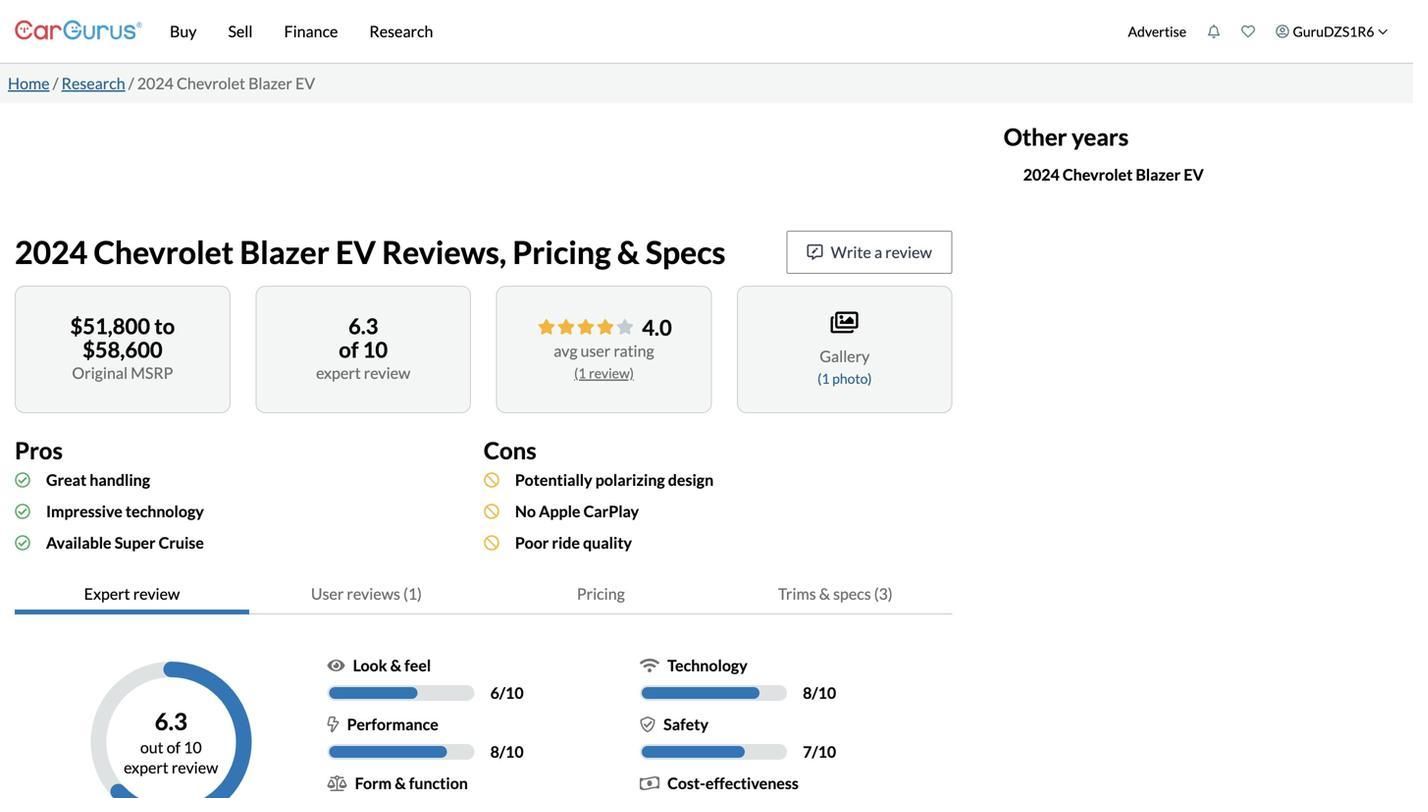 Task type: vqa. For each thing, say whether or not it's contained in the screenshot.
Last
no



Task type: locate. For each thing, give the bounding box(es) containing it.
1 vertical spatial ev
[[1184, 165, 1204, 184]]

/ for safety
[[812, 742, 819, 761]]

trims
[[779, 584, 817, 603]]

10 inside "6.3 of 10 expert review"
[[363, 337, 388, 362]]

chevrolet down years
[[1063, 165, 1133, 184]]

0 vertical spatial 8 / 10
[[803, 683, 837, 703]]

research
[[370, 22, 433, 41], [62, 74, 125, 93]]

1 check circle image from the top
[[15, 504, 30, 519]]

check circle image left available
[[15, 535, 30, 551]]

expert review
[[84, 584, 180, 603]]

0 vertical spatial of
[[339, 337, 359, 362]]

open notifications image
[[1208, 25, 1222, 38]]

1 horizontal spatial 2024
[[137, 74, 174, 93]]

0 horizontal spatial research
[[62, 74, 125, 93]]

2 vertical spatial 2024
[[15, 233, 88, 271]]

advertise link
[[1118, 4, 1197, 59]]

1 vertical spatial check circle image
[[15, 535, 30, 551]]

chevrolet down buy popup button
[[177, 74, 245, 93]]

check circle image for available super cruise
[[15, 535, 30, 551]]

0 vertical spatial blazer
[[248, 74, 292, 93]]

10 down 6 / 10
[[506, 742, 524, 761]]

polarizing
[[596, 470, 665, 489]]

tab list
[[15, 574, 953, 615]]

/
[[53, 74, 58, 93], [128, 74, 134, 93], [500, 683, 506, 703], [812, 683, 819, 703], [500, 742, 506, 761], [812, 742, 819, 761]]

money bill wave image
[[640, 776, 660, 791]]

0 horizontal spatial 2024
[[15, 233, 88, 271]]

cons
[[484, 436, 537, 464]]

8 down 6
[[491, 742, 500, 761]]

10 for performance
[[506, 742, 524, 761]]

user
[[311, 584, 344, 603]]

user reviews (1)
[[311, 584, 422, 603]]

1 horizontal spatial 6.3
[[349, 313, 378, 339]]

2024 down buy popup button
[[137, 74, 174, 93]]

(1 left "photo)"
[[818, 370, 830, 387]]

no
[[515, 502, 536, 521]]

0 vertical spatial expert
[[316, 363, 361, 382]]

buy
[[170, 22, 197, 41]]

& right form
[[395, 774, 406, 793]]

1 vertical spatial ban image
[[484, 535, 500, 551]]

feel
[[405, 656, 431, 675]]

review
[[886, 243, 933, 262], [364, 363, 411, 382], [133, 584, 180, 603], [172, 758, 218, 777]]

pricing inside tab
[[577, 584, 625, 603]]

2 ban image from the top
[[484, 535, 500, 551]]

& for trims & specs (3)
[[820, 584, 831, 603]]

1 vertical spatial chevrolet
[[1063, 165, 1133, 184]]

0 horizontal spatial ev
[[295, 74, 315, 93]]

chevrolet up to
[[94, 233, 234, 271]]

buy button
[[154, 0, 213, 63]]

1 horizontal spatial research
[[370, 22, 433, 41]]

performance
[[347, 715, 439, 734]]

2 horizontal spatial 2024
[[1024, 165, 1060, 184]]

of inside 6.3 out of 10 expert review
[[167, 738, 181, 757]]

1 vertical spatial 8 / 10
[[491, 742, 524, 761]]

2 vertical spatial expert
[[124, 758, 169, 777]]

impressive
[[46, 502, 123, 521]]

2 vertical spatial chevrolet
[[94, 233, 234, 271]]

1 vertical spatial of
[[167, 738, 181, 757]]

6.3 for of
[[155, 708, 187, 736]]

& left specs
[[617, 233, 640, 271]]

1 horizontal spatial 8 / 10
[[803, 683, 837, 703]]

ev for 2024 chevrolet blazer ev reviews, pricing & specs
[[336, 233, 376, 271]]

1 vertical spatial 6.3
[[155, 708, 187, 736]]

7 / 10
[[803, 742, 837, 761]]

6.3 of 10 expert review
[[316, 313, 411, 382]]

$51,800
[[70, 313, 150, 339]]

research right finance on the top left of page
[[370, 22, 433, 41]]

research inside popup button
[[370, 22, 433, 41]]

user reviews (1) tab
[[249, 574, 484, 615]]

(1 down avg
[[574, 365, 587, 381]]

research down cargurus logo homepage link link
[[62, 74, 125, 93]]

6.3 up out
[[155, 708, 187, 736]]

expert inside "6.3 of 10 expert review"
[[316, 363, 361, 382]]

& left specs at the bottom of the page
[[820, 584, 831, 603]]

ban image left poor
[[484, 535, 500, 551]]

0 horizontal spatial 8 / 10
[[491, 742, 524, 761]]

& inside tab
[[820, 584, 831, 603]]

2024 chevrolet blazer ev
[[1024, 165, 1204, 184]]

6.3 down 2024 chevrolet blazer ev reviews, pricing & specs
[[349, 313, 378, 339]]

2024 up $51,800
[[15, 233, 88, 271]]

review)
[[589, 365, 634, 381]]

chevrolet for 2024 chevrolet blazer ev reviews, pricing & specs
[[94, 233, 234, 271]]

tab list containing expert review
[[15, 574, 953, 615]]

photo)
[[833, 370, 872, 387]]

10 right 7
[[819, 742, 837, 761]]

1 vertical spatial pricing
[[577, 584, 625, 603]]

1 vertical spatial blazer
[[1136, 165, 1181, 184]]

cargurus logo homepage link link
[[15, 3, 142, 59]]

menu bar
[[142, 0, 1118, 63]]

1 horizontal spatial ev
[[336, 233, 376, 271]]

0 horizontal spatial 6.3
[[155, 708, 187, 736]]

gurudzs1r6 menu item
[[1266, 4, 1399, 59]]

6.3 inside "6.3 of 10 expert review"
[[349, 313, 378, 339]]

10 right out
[[184, 738, 202, 757]]

finance button
[[269, 0, 354, 63]]

available super cruise
[[46, 533, 204, 552]]

4.0
[[642, 315, 672, 340]]

8 / 10
[[803, 683, 837, 703], [491, 742, 524, 761]]

expert inside 6.3 out of 10 expert review
[[124, 758, 169, 777]]

10
[[363, 337, 388, 362], [506, 683, 524, 703], [819, 683, 837, 703], [184, 738, 202, 757], [506, 742, 524, 761], [819, 742, 837, 761]]

available
[[46, 533, 112, 552]]

0 horizontal spatial 8
[[491, 742, 500, 761]]

2 check circle image from the top
[[15, 535, 30, 551]]

8 / 10 up 7 / 10
[[803, 683, 837, 703]]

& for form & function
[[395, 774, 406, 793]]

1 ban image from the top
[[484, 504, 500, 519]]

check circle image
[[15, 472, 30, 488]]

ban image for no apple carplay
[[484, 504, 500, 519]]

chevron down image
[[1379, 26, 1389, 37]]

1 horizontal spatial of
[[339, 337, 359, 362]]

user icon image
[[1277, 25, 1290, 38]]

ban image down ban icon
[[484, 504, 500, 519]]

8 up 7
[[803, 683, 812, 703]]

ev for 2024 chevrolet blazer ev
[[1184, 165, 1204, 184]]

(1 review) link
[[574, 365, 634, 381]]

1 vertical spatial 8
[[491, 742, 500, 761]]

6.3 inside 6.3 out of 10 expert review
[[155, 708, 187, 736]]

0 horizontal spatial (1
[[574, 365, 587, 381]]

design
[[668, 470, 714, 489]]

1 vertical spatial research
[[62, 74, 125, 93]]

of
[[339, 337, 359, 362], [167, 738, 181, 757]]

0 vertical spatial 8
[[803, 683, 812, 703]]

2 vertical spatial ev
[[336, 233, 376, 271]]

years
[[1072, 123, 1129, 151]]

chevrolet
[[177, 74, 245, 93], [1063, 165, 1133, 184], [94, 233, 234, 271]]

&
[[617, 233, 640, 271], [820, 584, 831, 603], [390, 656, 402, 675], [395, 774, 406, 793]]

10 right 6
[[506, 683, 524, 703]]

ban image
[[484, 504, 500, 519], [484, 535, 500, 551]]

1 horizontal spatial 8
[[803, 683, 812, 703]]

2 horizontal spatial ev
[[1184, 165, 1204, 184]]

/ for performance
[[500, 742, 506, 761]]

check circle image
[[15, 504, 30, 519], [15, 535, 30, 551]]

pricing
[[513, 233, 611, 271], [577, 584, 625, 603]]

balance scale image
[[328, 776, 347, 791]]

0 vertical spatial ev
[[295, 74, 315, 93]]

& left feel at the bottom left of page
[[390, 656, 402, 675]]

0 horizontal spatial of
[[167, 738, 181, 757]]

2 vertical spatial blazer
[[240, 233, 330, 271]]

0 vertical spatial 6.3
[[349, 313, 378, 339]]

1 vertical spatial 2024
[[1024, 165, 1060, 184]]

original
[[72, 363, 128, 382]]

8 / 10 for technology
[[803, 683, 837, 703]]

(1 inside gallery (1 photo)
[[818, 370, 830, 387]]

quality
[[583, 533, 632, 552]]

0 vertical spatial 2024
[[137, 74, 174, 93]]

2024 for 2024 chevrolet blazer ev
[[1024, 165, 1060, 184]]

8 / 10 down 6 / 10
[[491, 742, 524, 761]]

cost-effectiveness
[[668, 774, 799, 793]]

2024 chevrolet blazer ev link
[[1024, 165, 1204, 184]]

home / research / 2024 chevrolet blazer ev
[[8, 74, 315, 93]]

1 vertical spatial expert
[[84, 584, 130, 603]]

menu
[[1118, 4, 1399, 59]]

msrp
[[131, 363, 173, 382]]

technology
[[126, 502, 204, 521]]

0 vertical spatial research
[[370, 22, 433, 41]]

1 horizontal spatial (1
[[818, 370, 830, 387]]

2024
[[137, 74, 174, 93], [1024, 165, 1060, 184], [15, 233, 88, 271]]

0 vertical spatial check circle image
[[15, 504, 30, 519]]

(1)
[[404, 584, 422, 603]]

8 / 10 for performance
[[491, 742, 524, 761]]

cargurus logo homepage link image
[[15, 3, 142, 59]]

menu bar containing buy
[[142, 0, 1118, 63]]

bolt image
[[328, 717, 339, 733]]

ev
[[295, 74, 315, 93], [1184, 165, 1204, 184], [336, 233, 376, 271]]

expert
[[316, 363, 361, 382], [84, 584, 130, 603], [124, 758, 169, 777]]

10 down 2024 chevrolet blazer ev reviews, pricing & specs
[[363, 337, 388, 362]]

6.3 for 10
[[349, 313, 378, 339]]

check circle image down check circle icon
[[15, 504, 30, 519]]

10 up 7 / 10
[[819, 683, 837, 703]]

0 vertical spatial ban image
[[484, 504, 500, 519]]

10 for look & feel
[[506, 683, 524, 703]]

2024 down other
[[1024, 165, 1060, 184]]

6.3
[[349, 313, 378, 339], [155, 708, 187, 736]]

(1
[[574, 365, 587, 381], [818, 370, 830, 387]]



Task type: describe. For each thing, give the bounding box(es) containing it.
home link
[[8, 74, 50, 93]]

handling
[[90, 470, 150, 489]]

saved cars image
[[1242, 25, 1256, 38]]

/ for technology
[[812, 683, 819, 703]]

ban image
[[484, 472, 500, 488]]

specs
[[646, 233, 726, 271]]

pros
[[15, 436, 63, 464]]

home
[[8, 74, 50, 93]]

comment alt edit image
[[808, 244, 823, 260]]

2024 chevrolet blazer ev reviews, pricing & specs
[[15, 233, 726, 271]]

expert review tab
[[15, 574, 249, 615]]

poor ride quality
[[515, 533, 632, 552]]

gurudzs1r6 button
[[1266, 4, 1399, 59]]

no apple carplay
[[515, 502, 639, 521]]

7
[[803, 742, 812, 761]]

ride
[[552, 533, 580, 552]]

great handling
[[46, 470, 150, 489]]

finance
[[284, 22, 338, 41]]

specs
[[834, 584, 872, 603]]

ban image for poor ride quality
[[484, 535, 500, 551]]

sell
[[228, 22, 253, 41]]

$51,800 to $58,600 original msrp
[[70, 313, 175, 382]]

& for look & feel
[[390, 656, 402, 675]]

function
[[409, 774, 468, 793]]

research link
[[62, 74, 125, 93]]

0 vertical spatial pricing
[[513, 233, 611, 271]]

look
[[353, 656, 387, 675]]

poor
[[515, 533, 549, 552]]

look & feel
[[353, 656, 431, 675]]

8 for technology
[[803, 683, 812, 703]]

review inside tab
[[133, 584, 180, 603]]

6
[[491, 683, 500, 703]]

write
[[831, 243, 872, 262]]

trims & specs (3)
[[779, 584, 893, 603]]

trims & specs (3) tab
[[719, 574, 953, 615]]

chevrolet for 2024 chevrolet blazer ev
[[1063, 165, 1133, 184]]

menu containing advertise
[[1118, 4, 1399, 59]]

blazer for 2024 chevrolet blazer ev reviews, pricing & specs
[[240, 233, 330, 271]]

other years
[[1004, 123, 1129, 151]]

wifi image
[[640, 658, 660, 674]]

write a review button
[[787, 231, 953, 274]]

reviews
[[347, 584, 401, 603]]

(1 inside 'avg user rating (1 review)'
[[574, 365, 587, 381]]

gallery
[[820, 347, 870, 366]]

out
[[140, 738, 164, 757]]

user
[[581, 341, 611, 360]]

gurudzs1r6
[[1294, 23, 1375, 40]]

apple
[[539, 502, 581, 521]]

blazer for 2024 chevrolet blazer ev
[[1136, 165, 1181, 184]]

8 for performance
[[491, 742, 500, 761]]

10 for safety
[[819, 742, 837, 761]]

pricing tab
[[484, 574, 719, 615]]

cost-
[[668, 774, 706, 793]]

review inside 6.3 out of 10 expert review
[[172, 758, 218, 777]]

images image
[[831, 310, 859, 335]]

(3)
[[875, 584, 893, 603]]

carplay
[[584, 502, 639, 521]]

10 for technology
[[819, 683, 837, 703]]

review inside "6.3 of 10 expert review"
[[364, 363, 411, 382]]

0 vertical spatial chevrolet
[[177, 74, 245, 93]]

write a review
[[831, 243, 933, 262]]

6.3 out of 10 expert review
[[124, 708, 218, 777]]

2024 for 2024 chevrolet blazer ev reviews, pricing & specs
[[15, 233, 88, 271]]

eye image
[[328, 658, 345, 674]]

form & function
[[355, 774, 468, 793]]

potentially polarizing design
[[515, 470, 714, 489]]

expert inside expert review tab
[[84, 584, 130, 603]]

technology
[[668, 656, 748, 675]]

a
[[875, 243, 883, 262]]

sell button
[[213, 0, 269, 63]]

cruise
[[159, 533, 204, 552]]

super
[[115, 533, 156, 552]]

great
[[46, 470, 87, 489]]

other
[[1004, 123, 1068, 151]]

form
[[355, 774, 392, 793]]

10 inside 6.3 out of 10 expert review
[[184, 738, 202, 757]]

potentially
[[515, 470, 593, 489]]

avg user rating (1 review)
[[554, 341, 655, 381]]

/ for look & feel
[[500, 683, 506, 703]]

6 / 10
[[491, 683, 524, 703]]

research button
[[354, 0, 449, 63]]

advertise
[[1129, 23, 1187, 40]]

to
[[154, 313, 175, 339]]

check circle image for impressive technology
[[15, 504, 30, 519]]

gallery (1 photo)
[[818, 347, 872, 387]]

impressive technology
[[46, 502, 204, 521]]

review inside button
[[886, 243, 933, 262]]

shield check image
[[640, 717, 656, 733]]

safety
[[664, 715, 709, 734]]

rating
[[614, 341, 655, 360]]

$58,600
[[83, 337, 163, 362]]

effectiveness
[[706, 774, 799, 793]]

reviews,
[[382, 233, 507, 271]]

of inside "6.3 of 10 expert review"
[[339, 337, 359, 362]]

avg
[[554, 341, 578, 360]]



